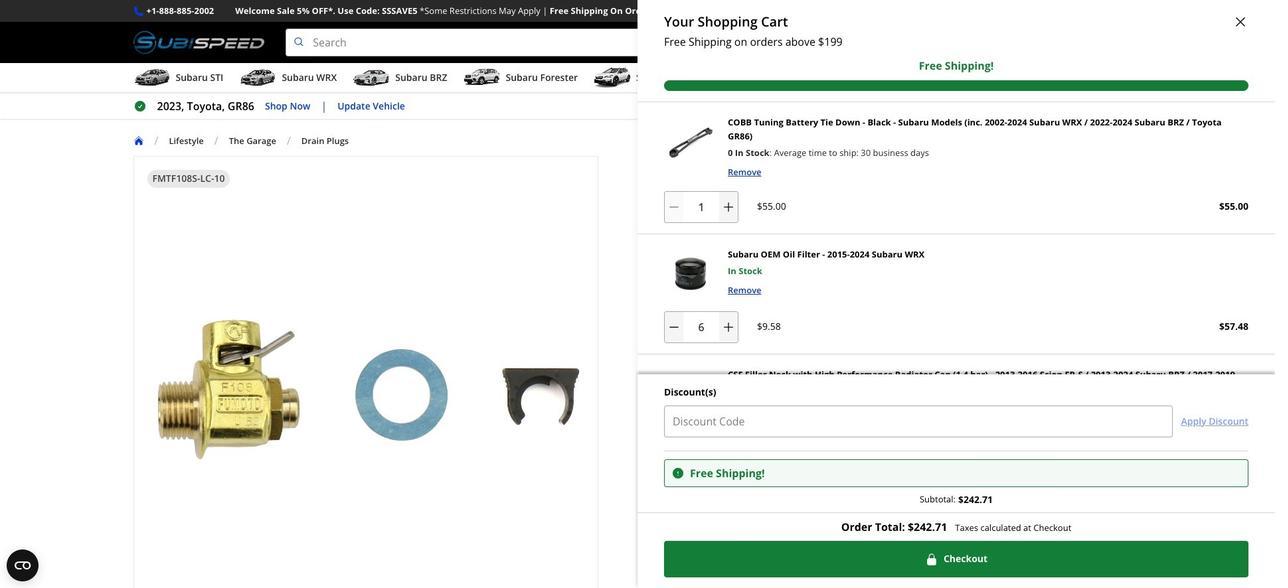 Task type: vqa. For each thing, say whether or not it's contained in the screenshot.
pay in full or in 4 interest-free installments of $86.25 . at right top
no



Task type: describe. For each thing, give the bounding box(es) containing it.
cobb tuning image
[[664, 116, 717, 169]]

3 star image from the left
[[661, 227, 673, 239]]

decrement image
[[667, 200, 681, 214]]

2 star image from the left
[[650, 227, 661, 239]]

increment image
[[722, 200, 735, 214]]

decrement image
[[667, 321, 681, 334]]

csf8044 the all-aluminum filler neck will include a high-pressure radiator cap to fit the subaru brz., image
[[664, 368, 717, 421]]

4 star image from the left
[[673, 227, 684, 239]]

Discount Code field
[[664, 405, 1173, 437]]

increment image
[[722, 321, 735, 334]]



Task type: locate. For each thing, give the bounding box(es) containing it.
5 star image from the left
[[684, 227, 696, 239]]

open widget image
[[7, 550, 39, 582]]

1 star image from the left
[[638, 227, 650, 239]]

search input field
[[286, 29, 1050, 57]]

sub15208aa170 oem subaru oil filter - 2015-2020 wrx, image
[[664, 248, 717, 301]]

star image
[[638, 227, 650, 239], [650, 227, 661, 239], [661, 227, 673, 239], [673, 227, 684, 239], [684, 227, 696, 239]]

dialog
[[638, 0, 1275, 588]]

None number field
[[664, 191, 739, 223], [664, 311, 739, 343], [664, 191, 739, 223], [664, 311, 739, 343]]



